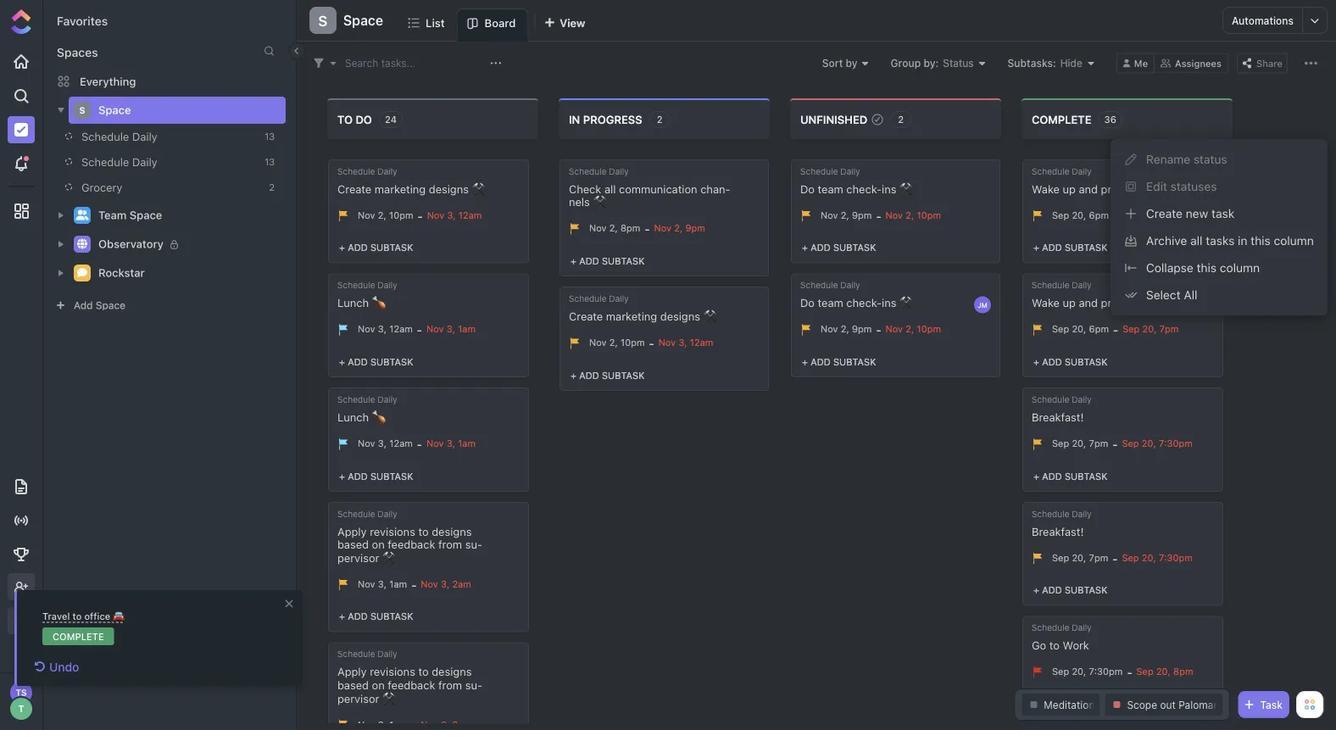 Task type: vqa. For each thing, say whether or not it's contained in the screenshot.


Task type: describe. For each thing, give the bounding box(es) containing it.
travel
[[42, 611, 70, 622]]

statuses
[[1171, 179, 1217, 193]]

collapse this column link
[[1118, 254, 1321, 282]]

1 horizontal spatial 2
[[657, 114, 663, 125]]

work
[[1063, 639, 1090, 652]]

0 vertical spatial in
[[569, 113, 580, 126]]

task
[[1261, 699, 1283, 711]]

assignees button
[[1155, 53, 1229, 73]]

edit
[[1147, 179, 1168, 193]]

1 based from the top
[[338, 538, 369, 551]]

2 based from the top
[[338, 679, 369, 691]]

schedule inside 'schedule daily check all communication chan nels ⚒️'
[[569, 166, 607, 176]]

1 wake from the top
[[1032, 182, 1060, 195]]

2 breakfast! from the top
[[1032, 525, 1084, 537]]

unfinished
[[801, 113, 868, 126]]

globe image
[[77, 239, 87, 249]]

0 horizontal spatial 2
[[269, 182, 275, 193]]

1 apply from the top
[[338, 525, 367, 537]]

36
[[1105, 114, 1117, 125]]

spaces link
[[43, 45, 98, 59]]

communication
[[619, 182, 698, 195]]

space down rockstar at the left of the page
[[96, 299, 126, 311]]

2 apply from the top
[[338, 665, 367, 678]]

select all
[[1147, 288, 1198, 302]]

check- inside the schedule daily do team check-ins ⚒️
[[847, 182, 882, 195]]

⚒️ inside 'schedule daily check all communication chan nels ⚒️'
[[593, 196, 604, 208]]

observatory link
[[98, 231, 275, 258]]

new
[[1186, 207, 1209, 220]]

comment image
[[77, 267, 87, 278]]

list
[[426, 16, 445, 29]]

1 breakfast! from the top
[[1032, 411, 1084, 423]]

search
[[345, 57, 378, 69]]

me
[[1135, 58, 1148, 69]]

space link
[[98, 97, 275, 124]]

search tasks...
[[345, 57, 416, 69]]

1 lunch from the top
[[338, 296, 369, 309]]

rename
[[1147, 152, 1191, 166]]

team inside the schedule daily do team check-ins ⚒️
[[818, 182, 844, 195]]

daily inside 'schedule daily check all communication chan nels ⚒️'
[[609, 166, 629, 176]]

travel to office 🚘
[[42, 611, 123, 622]]

automations button
[[1224, 8, 1303, 33]]

2 on from the top
[[372, 679, 385, 691]]

1 schedule daily breakfast! from the top
[[1032, 395, 1092, 423]]

1 horizontal spatial in
[[1238, 234, 1248, 248]]

2 revisions from the top
[[370, 665, 415, 678]]

favorites button
[[57, 14, 108, 28]]

everything
[[80, 75, 136, 88]]

1 vertical spatial schedule daily create marketing designs ⚒️
[[569, 294, 715, 322]]

all inside 'schedule daily check all communication chan nels ⚒️'
[[605, 182, 616, 195]]

2 feedback from the top
[[388, 679, 435, 691]]

edit statuses link
[[1118, 173, 1321, 200]]

grocery link
[[65, 175, 258, 200]]

2 pervisor from the top
[[338, 679, 483, 705]]

schedule inside schedule daily go to work
[[1032, 623, 1070, 633]]

rockstar
[[98, 266, 145, 279]]

complete
[[53, 631, 104, 642]]

24
[[385, 114, 397, 125]]

2 wake from the top
[[1032, 296, 1060, 309]]

2 schedule daily link from the top
[[65, 149, 258, 175]]

rockstar link
[[98, 260, 275, 287]]

team space
[[98, 209, 162, 222]]

1 feedback from the top
[[388, 538, 435, 551]]

schedule daily go to work
[[1032, 623, 1092, 652]]

automations
[[1232, 14, 1294, 26]]

to do
[[338, 113, 372, 126]]

me button
[[1117, 53, 1155, 73]]

nels
[[569, 182, 731, 208]]

🚘
[[113, 611, 123, 622]]

check
[[569, 182, 602, 195]]

edit statuses
[[1147, 179, 1217, 193]]

2 su from the top
[[465, 679, 483, 691]]

in progress
[[569, 113, 643, 126]]

1 revisions from the top
[[370, 525, 415, 537]]

space inside button
[[343, 12, 383, 28]]

1 from from the top
[[438, 538, 462, 551]]

status
[[1194, 152, 1228, 166]]

team
[[98, 209, 127, 222]]

ins inside the schedule daily do team check-ins ⚒️
[[882, 182, 897, 195]]

1 vertical spatial marketing
[[606, 310, 657, 322]]

chan
[[701, 182, 731, 195]]

collapse
[[1147, 261, 1194, 275]]

0 vertical spatial schedule daily
[[81, 130, 157, 143]]

2 horizontal spatial 2
[[898, 114, 904, 125]]

daily inside schedule daily go to work
[[1072, 623, 1092, 633]]

rename status
[[1147, 152, 1228, 166]]

team space link
[[98, 202, 275, 229]]

Search tasks... text field
[[345, 51, 486, 75]]

collapse this column
[[1147, 261, 1260, 275]]

2 schedule daily apply revisions to designs based on feedback from su pervisor ⚒️ from the top
[[338, 649, 483, 705]]

observatory
[[98, 238, 164, 250]]

1 vertical spatial this
[[1197, 261, 1217, 275]]

1 schedule daily wake up and prepare! from the top
[[1032, 166, 1144, 195]]

1 vertical spatial create
[[1147, 207, 1183, 220]]

spaces
[[57, 45, 98, 59]]

2 13 from the top
[[265, 156, 275, 167]]

add space
[[74, 299, 126, 311]]

assignees
[[1175, 58, 1222, 69]]

schedule daily check all communication chan nels ⚒️
[[569, 166, 731, 208]]

rename status link
[[1118, 146, 1321, 173]]

schedule daily do team check-ins ⚒️
[[801, 166, 911, 195]]

share button
[[1237, 53, 1288, 73]]



Task type: locate. For each thing, give the bounding box(es) containing it.
schedule daily breakfast!
[[1032, 395, 1092, 423], [1032, 509, 1092, 537]]

favorites
[[57, 14, 108, 28]]

this
[[1251, 234, 1271, 248], [1197, 261, 1217, 275]]

space down the grocery link
[[130, 209, 162, 222]]

wake
[[1032, 182, 1060, 195], [1032, 296, 1060, 309]]

schedule daily link up the grocery link
[[65, 124, 258, 149]]

schedule daily apply revisions to designs based on feedback from su pervisor ⚒️
[[338, 509, 483, 564], [338, 649, 483, 705]]

0 vertical spatial revisions
[[370, 525, 415, 537]]

column right tasks
[[1274, 234, 1314, 248]]

13
[[265, 131, 275, 142], [265, 156, 275, 167]]

select
[[1147, 288, 1181, 302]]

2 up from the top
[[1063, 296, 1076, 309]]

prepare! left select
[[1101, 296, 1144, 309]]

complete
[[1032, 113, 1092, 126]]

schedule daily create marketing designs ⚒️
[[338, 166, 483, 195], [569, 294, 715, 322]]

1 vertical spatial team
[[818, 296, 844, 309]]

1 ins from the top
[[882, 182, 897, 195]]

0 horizontal spatial in
[[569, 113, 580, 126]]

1 horizontal spatial all
[[1191, 234, 1203, 248]]

column down archive all tasks in this column
[[1220, 261, 1260, 275]]

space up search
[[343, 12, 383, 28]]

schedule daily link down 'space' link
[[65, 149, 258, 175]]

1 vertical spatial do
[[801, 296, 815, 309]]

subtask
[[371, 242, 413, 253], [834, 242, 876, 253], [1065, 242, 1108, 253], [602, 255, 645, 266], [371, 356, 413, 367], [834, 356, 876, 367], [1065, 356, 1108, 367], [602, 370, 645, 381], [371, 470, 413, 482], [1065, 470, 1108, 482], [1065, 585, 1108, 596], [371, 611, 413, 622], [1065, 699, 1108, 710]]

do inside the schedule daily do team check-ins ⚒️
[[801, 182, 815, 195]]

add
[[348, 242, 368, 253], [811, 242, 831, 253], [1042, 242, 1062, 253], [579, 255, 599, 266], [74, 299, 93, 311], [348, 356, 368, 367], [811, 356, 831, 367], [1042, 356, 1062, 367], [579, 370, 599, 381], [348, 470, 368, 482], [1042, 470, 1062, 482], [1042, 585, 1062, 596], [348, 611, 368, 622], [1042, 699, 1062, 710]]

0 horizontal spatial schedule daily create marketing designs ⚒️
[[338, 166, 483, 195]]

1 horizontal spatial marketing
[[606, 310, 657, 322]]

schedule daily wake up and prepare!
[[1032, 166, 1144, 195], [1032, 280, 1144, 309]]

2 lunch from the top
[[338, 411, 369, 423]]

do team check-ins ⚒️
[[801, 296, 911, 309]]

0 vertical spatial prepare!
[[1101, 182, 1144, 195]]

1 🍗 from the top
[[372, 296, 383, 309]]

this down archive all tasks in this column link
[[1197, 261, 1217, 275]]

1 vertical spatial lunch
[[338, 411, 369, 423]]

daily inside the schedule daily do team check-ins ⚒️
[[841, 166, 860, 176]]

0 vertical spatial schedule daily apply revisions to designs based on feedback from su pervisor ⚒️
[[338, 509, 483, 564]]

prepare! left edit
[[1101, 182, 1144, 195]]

0 vertical spatial schedule daily wake up and prepare!
[[1032, 166, 1144, 195]]

all left tasks
[[1191, 234, 1203, 248]]

this right tasks
[[1251, 234, 1271, 248]]

1 vertical spatial prepare!
[[1101, 296, 1144, 309]]

1 do from the top
[[801, 182, 815, 195]]

ins
[[882, 182, 897, 195], [882, 296, 897, 309]]

1 team from the top
[[818, 182, 844, 195]]

2 from from the top
[[438, 679, 462, 691]]

0 horizontal spatial all
[[605, 182, 616, 195]]

team
[[818, 182, 844, 195], [818, 296, 844, 309]]

0 vertical spatial apply
[[338, 525, 367, 537]]

to
[[338, 113, 353, 126], [418, 525, 429, 537], [72, 611, 82, 622], [1050, 639, 1060, 652], [418, 665, 429, 678]]

1 schedule daily link from the top
[[65, 124, 258, 149]]

create new task
[[1147, 207, 1235, 220]]

0 vertical spatial schedule daily breakfast!
[[1032, 395, 1092, 423]]

board link
[[485, 9, 523, 41]]

1 vertical spatial schedule daily breakfast!
[[1032, 509, 1092, 537]]

list link
[[426, 8, 452, 41]]

2 check- from the top
[[847, 296, 882, 309]]

1 13 from the top
[[265, 131, 275, 142]]

and left select
[[1079, 296, 1098, 309]]

1 vertical spatial revisions
[[370, 665, 415, 678]]

designs
[[429, 182, 469, 195], [660, 310, 700, 322], [432, 525, 472, 537], [432, 665, 472, 678]]

tasks
[[1206, 234, 1235, 248]]

1 vertical spatial from
[[438, 679, 462, 691]]

1 vertical spatial based
[[338, 679, 369, 691]]

2 schedule daily lunch 🍗 from the top
[[338, 395, 397, 423]]

2 prepare! from the top
[[1101, 296, 1144, 309]]

revisions
[[370, 525, 415, 537], [370, 665, 415, 678]]

user group image
[[76, 210, 89, 220]]

1 vertical spatial up
[[1063, 296, 1076, 309]]

in right tasks
[[1238, 234, 1248, 248]]

1 and from the top
[[1079, 182, 1098, 195]]

share
[[1257, 58, 1283, 69]]

archive
[[1147, 234, 1188, 248]]

1 horizontal spatial schedule daily create marketing designs ⚒️
[[569, 294, 715, 322]]

1 vertical spatial breakfast!
[[1032, 525, 1084, 537]]

+ add subtask
[[339, 242, 413, 253], [802, 242, 876, 253], [1034, 242, 1108, 253], [571, 255, 645, 266], [339, 356, 413, 367], [802, 356, 876, 367], [1034, 356, 1108, 367], [571, 370, 645, 381], [339, 470, 413, 482], [1034, 470, 1108, 482], [1034, 585, 1108, 596], [339, 611, 413, 622], [1034, 699, 1108, 710]]

1 check- from the top
[[847, 182, 882, 195]]

2 schedule daily breakfast! from the top
[[1032, 509, 1092, 537]]

all
[[1184, 288, 1198, 302]]

1 prepare! from the top
[[1101, 182, 1144, 195]]

1 vertical spatial wake
[[1032, 296, 1060, 309]]

on
[[372, 538, 385, 551], [372, 679, 385, 691]]

do
[[801, 182, 815, 195], [801, 296, 815, 309]]

1 vertical spatial ins
[[882, 296, 897, 309]]

🍗
[[372, 296, 383, 309], [372, 411, 383, 423]]

schedule inside the schedule daily do team check-ins ⚒️
[[801, 166, 838, 176]]

and left edit
[[1079, 182, 1098, 195]]

0 vertical spatial check-
[[847, 182, 882, 195]]

+
[[339, 242, 345, 253], [802, 242, 808, 253], [1034, 242, 1040, 253], [571, 255, 577, 266], [339, 356, 345, 367], [802, 356, 808, 367], [1034, 356, 1040, 367], [571, 370, 577, 381], [339, 470, 345, 482], [1034, 470, 1040, 482], [1034, 585, 1040, 596], [339, 611, 345, 622], [1034, 699, 1040, 710]]

1 pervisor from the top
[[338, 538, 483, 564]]

1 vertical spatial all
[[1191, 234, 1203, 248]]

0 vertical spatial marketing
[[375, 182, 426, 195]]

1 horizontal spatial column
[[1274, 234, 1314, 248]]

0 vertical spatial this
[[1251, 234, 1271, 248]]

1 schedule daily apply revisions to designs based on feedback from su pervisor ⚒️ from the top
[[338, 509, 483, 564]]

0 vertical spatial up
[[1063, 182, 1076, 195]]

schedule
[[81, 130, 129, 143], [81, 156, 129, 168], [338, 166, 375, 176], [569, 166, 607, 176], [801, 166, 838, 176], [1032, 166, 1070, 176], [338, 280, 375, 290], [801, 280, 838, 290], [1032, 280, 1070, 290], [569, 294, 607, 303], [338, 395, 375, 404], [1032, 395, 1070, 404], [338, 509, 375, 518], [1032, 509, 1070, 518], [1032, 623, 1070, 633], [338, 649, 375, 659]]

2 vertical spatial create
[[569, 310, 603, 322]]

all right check
[[605, 182, 616, 195]]

1 vertical spatial and
[[1079, 296, 1098, 309]]

1 horizontal spatial this
[[1251, 234, 1271, 248]]

2 ins from the top
[[882, 296, 897, 309]]

archive all tasks in this column link
[[1118, 227, 1321, 254]]

1 vertical spatial pervisor
[[338, 679, 483, 705]]

0 vertical spatial pervisor
[[338, 538, 483, 564]]

in left "progress"
[[569, 113, 580, 126]]

space button
[[337, 2, 383, 39]]

2 team from the top
[[818, 296, 844, 309]]

breakfast!
[[1032, 411, 1084, 423], [1032, 525, 1084, 537]]

space
[[343, 12, 383, 28], [98, 104, 131, 116], [130, 209, 162, 222], [96, 299, 126, 311]]

space down everything
[[98, 104, 131, 116]]

and
[[1079, 182, 1098, 195], [1079, 296, 1098, 309]]

1 vertical spatial 🍗
[[372, 411, 383, 423]]

schedule daily
[[81, 130, 157, 143], [81, 156, 157, 168], [801, 280, 860, 290]]

daily
[[132, 130, 157, 143], [132, 156, 157, 168], [378, 166, 397, 176], [609, 166, 629, 176], [841, 166, 860, 176], [1072, 166, 1092, 176], [378, 280, 397, 290], [841, 280, 860, 290], [1072, 280, 1092, 290], [609, 294, 629, 303], [378, 395, 397, 404], [1072, 395, 1092, 404], [378, 509, 397, 518], [1072, 509, 1092, 518], [1072, 623, 1092, 633], [378, 649, 397, 659]]

⚒️ inside the schedule daily do team check-ins ⚒️
[[900, 182, 911, 195]]

tasks...
[[381, 57, 416, 69]]

0 vertical spatial based
[[338, 538, 369, 551]]

schedule daily link
[[65, 124, 258, 149], [65, 149, 258, 175]]

0 vertical spatial team
[[818, 182, 844, 195]]

task
[[1212, 207, 1235, 220]]

marketing
[[375, 182, 426, 195], [606, 310, 657, 322]]

2
[[657, 114, 663, 125], [898, 114, 904, 125], [269, 182, 275, 193]]

office
[[84, 611, 110, 622]]

select all link
[[1118, 282, 1321, 309]]

-
[[418, 210, 423, 222], [876, 210, 882, 222], [645, 223, 650, 235], [417, 324, 422, 336], [876, 324, 882, 336], [1114, 324, 1119, 336], [649, 337, 654, 350], [417, 438, 422, 451], [1113, 438, 1118, 451], [1113, 552, 1118, 565], [411, 578, 417, 591], [1127, 666, 1133, 679]]

archive all tasks in this column
[[1147, 234, 1314, 248]]

0 vertical spatial create
[[338, 182, 372, 195]]

1 vertical spatial su
[[465, 679, 483, 691]]

0 vertical spatial column
[[1274, 234, 1314, 248]]

0 vertical spatial su
[[465, 538, 483, 551]]

0 vertical spatial schedule daily lunch 🍗
[[338, 280, 397, 309]]

0 vertical spatial breakfast!
[[1032, 411, 1084, 423]]

1 vertical spatial feedback
[[388, 679, 435, 691]]

do
[[356, 113, 372, 126]]

board
[[485, 17, 516, 29]]

1 vertical spatial schedule daily wake up and prepare!
[[1032, 280, 1144, 309]]

1 vertical spatial schedule daily apply revisions to designs based on feedback from su pervisor ⚒️
[[338, 649, 483, 705]]

grocery
[[81, 181, 122, 194]]

0 horizontal spatial column
[[1220, 261, 1260, 275]]

1 vertical spatial 13
[[265, 156, 275, 167]]

all inside archive all tasks in this column link
[[1191, 234, 1203, 248]]

0 horizontal spatial marketing
[[375, 182, 426, 195]]

in
[[569, 113, 580, 126], [1238, 234, 1248, 248]]

1 schedule daily lunch 🍗 from the top
[[338, 280, 397, 309]]

2 horizontal spatial create
[[1147, 207, 1183, 220]]

1 vertical spatial schedule daily lunch 🍗
[[338, 395, 397, 423]]

schedule daily wake up and prepare! left select
[[1032, 280, 1144, 309]]

0 vertical spatial 🍗
[[372, 296, 383, 309]]

0 vertical spatial feedback
[[388, 538, 435, 551]]

undo
[[49, 660, 79, 674]]

up
[[1063, 182, 1076, 195], [1063, 296, 1076, 309]]

everything link
[[43, 68, 296, 95]]

0 vertical spatial 13
[[265, 131, 275, 142]]

1 on from the top
[[372, 538, 385, 551]]

2 schedule daily wake up and prepare! from the top
[[1032, 280, 1144, 309]]

0 vertical spatial ins
[[882, 182, 897, 195]]

2 🍗 from the top
[[372, 411, 383, 423]]

0 horizontal spatial create
[[338, 182, 372, 195]]

0 vertical spatial wake
[[1032, 182, 1060, 195]]

create new task link
[[1118, 200, 1321, 227]]

1 vertical spatial in
[[1238, 234, 1248, 248]]

schedule daily wake up and prepare! down 36
[[1032, 166, 1144, 195]]

0 vertical spatial from
[[438, 538, 462, 551]]

1 vertical spatial column
[[1220, 261, 1260, 275]]

0 vertical spatial lunch
[[338, 296, 369, 309]]

1 su from the top
[[465, 538, 483, 551]]

progress
[[583, 113, 643, 126]]

feedback
[[388, 538, 435, 551], [388, 679, 435, 691]]

1 horizontal spatial create
[[569, 310, 603, 322]]

1 vertical spatial on
[[372, 679, 385, 691]]

1 up from the top
[[1063, 182, 1076, 195]]

2 and from the top
[[1079, 296, 1098, 309]]

go
[[1032, 639, 1047, 652]]

1 vertical spatial schedule daily
[[81, 156, 157, 168]]

0 vertical spatial do
[[801, 182, 815, 195]]

1 vertical spatial check-
[[847, 296, 882, 309]]

0 vertical spatial on
[[372, 538, 385, 551]]

check-
[[847, 182, 882, 195], [847, 296, 882, 309]]

0 vertical spatial schedule daily create marketing designs ⚒️
[[338, 166, 483, 195]]

0 vertical spatial and
[[1079, 182, 1098, 195]]

2 vertical spatial schedule daily
[[801, 280, 860, 290]]

to inside schedule daily go to work
[[1050, 639, 1060, 652]]

0 vertical spatial all
[[605, 182, 616, 195]]

1 vertical spatial apply
[[338, 665, 367, 678]]

⚒️
[[472, 182, 483, 195], [900, 182, 911, 195], [593, 196, 604, 208], [900, 296, 911, 309], [704, 310, 715, 322], [383, 551, 394, 564], [383, 692, 394, 705]]

2 do from the top
[[801, 296, 815, 309]]

0 horizontal spatial this
[[1197, 261, 1217, 275]]

lunch
[[338, 296, 369, 309], [338, 411, 369, 423]]

column
[[1274, 234, 1314, 248], [1220, 261, 1260, 275]]

apply
[[338, 525, 367, 537], [338, 665, 367, 678]]



